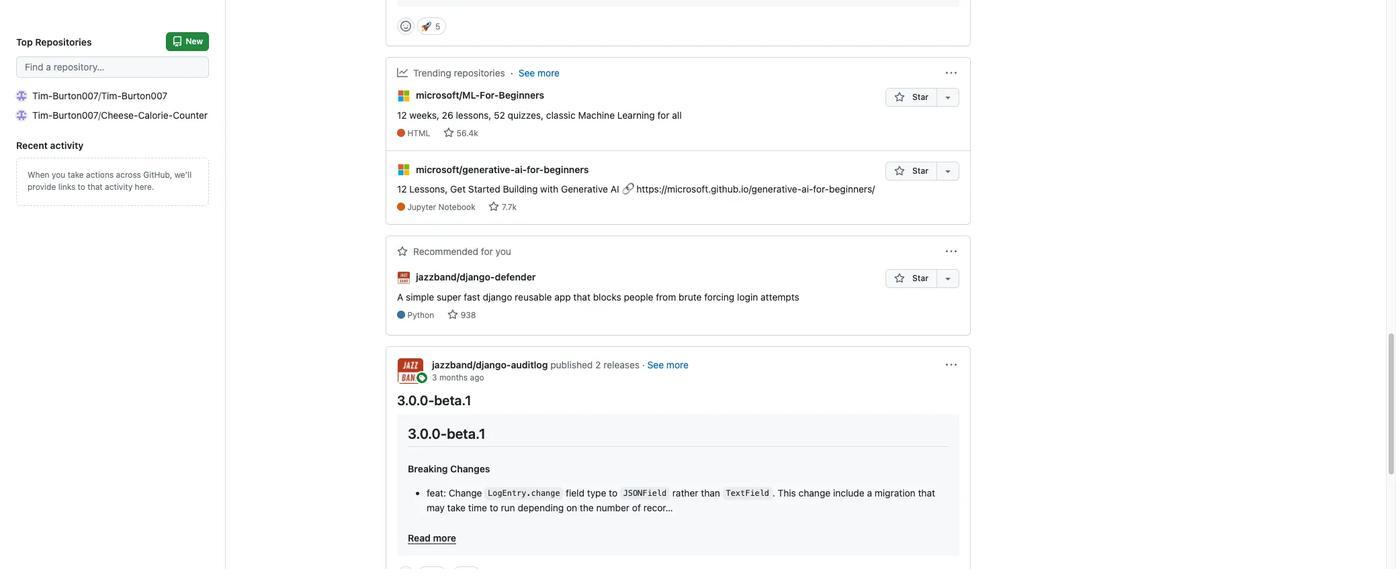 Task type: locate. For each thing, give the bounding box(es) containing it.
tim- right tim burton007 icon
[[32, 90, 53, 101]]

1 vertical spatial take
[[447, 502, 466, 514]]

2 add this repository to a list image from the top
[[943, 166, 953, 177]]

here.
[[135, 182, 154, 192]]

2 horizontal spatial that
[[918, 488, 935, 499]]

beginners
[[544, 164, 589, 175]]

0 vertical spatial add this repository to a list image
[[943, 92, 953, 103]]

1 vertical spatial feed item heading menu image
[[946, 247, 957, 258]]

repo details element down 12 lessons, get started building with generative ai 🔗 https://microsoft.github.io/generative-ai-for-beginners/
[[397, 202, 875, 214]]

1 vertical spatial card preview element
[[397, 414, 959, 556]]

repo details element containing html
[[397, 128, 682, 140]]

star image for a simple super fast django reusable app that blocks people from brute forcing login attempts
[[894, 274, 905, 284]]

burton007 down tim-burton007 / tim-burton007
[[53, 110, 98, 121]]

microsoft/ml-for-beginners link
[[416, 88, 544, 102]]

1 vertical spatial repo details element
[[397, 202, 875, 214]]

1 vertical spatial 3.0.0-
[[408, 426, 447, 442]]

attempts
[[761, 291, 799, 303]]

3.0.0- down feed tag icon
[[397, 393, 434, 408]]

a
[[397, 291, 403, 303]]

to inside ". this change include a migration that may take time to run depending on the number of recor…"
[[490, 502, 498, 514]]

burton007 for cheese-
[[53, 110, 98, 121]]

0 vertical spatial star
[[910, 92, 929, 102]]

for-
[[527, 164, 544, 175], [813, 184, 829, 195]]

that inside ". this change include a migration that may take time to run depending on the number of recor…"
[[918, 488, 935, 499]]

from
[[656, 291, 676, 303]]

take down change
[[447, 502, 466, 514]]

1 horizontal spatial for-
[[813, 184, 829, 195]]

feat: change logentry.change field type to jsonfield rather than textfield
[[427, 488, 769, 499]]

jazzband/django- up super
[[416, 271, 495, 283]]

0 vertical spatial card preview element
[[397, 0, 959, 7]]

for
[[657, 110, 669, 121], [481, 246, 493, 258]]

we'll
[[174, 170, 192, 180]]

1 horizontal spatial to
[[490, 502, 498, 514]]

depending
[[518, 502, 564, 514]]

feed item heading menu image
[[946, 68, 957, 78], [946, 247, 957, 258]]

2 vertical spatial star
[[910, 274, 929, 284]]

1 horizontal spatial that
[[573, 291, 591, 303]]

activity down across at the left top
[[105, 182, 133, 192]]

1 vertical spatial that
[[573, 291, 591, 303]]

3 repo details element from the top
[[397, 309, 799, 322]]

more right releases on the left bottom of the page
[[666, 359, 689, 371]]

that down actions
[[88, 182, 103, 192]]

tim-
[[32, 90, 53, 101], [101, 90, 122, 101], [32, 110, 53, 121]]

1 star button from the top
[[885, 88, 937, 107]]

repo details element down a simple super fast django reusable app that blocks people from brute forcing login attempts
[[397, 309, 799, 322]]

2 vertical spatial add this repository to a list image
[[943, 274, 953, 284]]

1 vertical spatial to
[[609, 488, 618, 499]]

1 @jazzband profile image from the top
[[397, 271, 411, 285]]

1 feed item heading menu image from the top
[[946, 68, 957, 78]]

see more link right releases on the left bottom of the page
[[647, 359, 689, 371]]

may
[[427, 502, 445, 514]]

repo details element containing jupyter notebook
[[397, 202, 875, 214]]

for up jazzband/django-defender
[[481, 246, 493, 258]]

56.4k link
[[443, 128, 478, 138]]

0 vertical spatial ai-
[[515, 164, 527, 175]]

0 vertical spatial ·
[[510, 67, 513, 78]]

0 vertical spatial for
[[657, 110, 669, 121]]

ago
[[470, 373, 484, 383]]

1 vertical spatial activity
[[105, 182, 133, 192]]

0 vertical spatial /
[[98, 90, 101, 101]]

repo details element containing python
[[397, 309, 799, 322]]

burton007 for tim-
[[53, 90, 98, 101]]

more up beginners
[[538, 67, 560, 78]]

12 for 12 weeks, 26 lessons, 52 quizzes, classic machine learning for all
[[397, 110, 407, 121]]

0 vertical spatial for-
[[527, 164, 544, 175]]

you up links
[[52, 170, 65, 180]]

0 vertical spatial activity
[[50, 140, 84, 151]]

read
[[408, 532, 431, 544]]

the
[[580, 502, 594, 514]]

0 vertical spatial feed item heading menu image
[[946, 68, 957, 78]]

logentry.change
[[488, 490, 560, 499]]

1 vertical spatial see more link
[[647, 359, 689, 371]]

take up links
[[68, 170, 84, 180]]

star button
[[885, 88, 937, 107], [885, 162, 937, 181], [885, 270, 937, 288]]

to up number
[[609, 488, 618, 499]]

3.0.0-beta.1 inside card preview element
[[408, 426, 486, 442]]

12 for 12 lessons, get started building with generative ai 🔗 https://microsoft.github.io/generative-ai-for-beginners/
[[397, 184, 407, 195]]

12 down @microsoft profile icon
[[397, 110, 407, 121]]

0 vertical spatial star image
[[894, 166, 905, 177]]

1 vertical spatial star image
[[894, 274, 905, 284]]

2 horizontal spatial more
[[666, 359, 689, 371]]

3.0.0-
[[397, 393, 434, 408], [408, 426, 447, 442]]

that right app
[[573, 291, 591, 303]]

1 vertical spatial star button
[[885, 162, 937, 181]]

breaking
[[408, 464, 448, 475]]

1 horizontal spatial more
[[538, 67, 560, 78]]

counter
[[173, 110, 208, 121]]

2 card preview element from the top
[[397, 414, 959, 556]]

links
[[58, 182, 75, 192]]

2 vertical spatial star button
[[885, 270, 937, 288]]

1 vertical spatial @jazzband profile image
[[397, 358, 424, 385]]

0 vertical spatial that
[[88, 182, 103, 192]]

2 vertical spatial repo details element
[[397, 309, 799, 322]]

tim burton007 image
[[16, 90, 27, 101]]

jupyter notebook
[[407, 202, 475, 213]]

beta.1 down "months"
[[434, 393, 471, 408]]

2 star from the top
[[910, 166, 929, 176]]

migration
[[875, 488, 916, 499]]

more right read
[[433, 532, 456, 544]]

textfield
[[726, 490, 769, 499]]

card preview element containing 3.0.0-beta.1
[[397, 414, 959, 556]]

activity inside when you take actions across github, we'll provide links to that activity here.
[[105, 182, 133, 192]]

· up beginners
[[510, 67, 513, 78]]

beginners/
[[829, 184, 875, 195]]

0 horizontal spatial activity
[[50, 140, 84, 151]]

beta.1 up changes
[[447, 426, 486, 442]]

repo details element for classic
[[397, 128, 682, 140]]

trending repositories · see more
[[413, 67, 560, 78]]

0 horizontal spatial take
[[68, 170, 84, 180]]

/ up 'cheese-'
[[98, 90, 101, 101]]

add this repository to a list image
[[943, 92, 953, 103], [943, 166, 953, 177], [943, 274, 953, 284]]

1 vertical spatial ·
[[642, 359, 645, 371]]

take
[[68, 170, 84, 180], [447, 502, 466, 514]]

graph image
[[397, 67, 408, 78]]

1 vertical spatial beta.1
[[447, 426, 486, 442]]

all
[[672, 110, 682, 121]]

rather
[[672, 488, 698, 499]]

jazzband/django- inside jazzband/django-defender link
[[416, 271, 495, 283]]

star image for a simple super fast django reusable app that blocks people from brute forcing login attempts
[[447, 309, 458, 320]]

1 horizontal spatial for
[[657, 110, 669, 121]]

repo details element down 12 weeks, 26 lessons, 52 quizzes, classic machine learning for all
[[397, 128, 682, 140]]

0 vertical spatial jazzband/django-
[[416, 271, 495, 283]]

tim- up 'cheese-'
[[101, 90, 122, 101]]

feed tag image
[[417, 373, 427, 383]]

1 vertical spatial 3.0.0-beta.1
[[408, 426, 486, 442]]

star image
[[894, 166, 905, 177], [894, 274, 905, 284]]

3 star from the top
[[910, 274, 929, 284]]

jazzband/django- up 'ago'
[[432, 359, 511, 371]]

1 vertical spatial 12
[[397, 184, 407, 195]]

started
[[468, 184, 500, 195]]

0 vertical spatial 12
[[397, 110, 407, 121]]

12 down @microsoft profile image
[[397, 184, 407, 195]]

0 horizontal spatial you
[[52, 170, 65, 180]]

2 / from the top
[[98, 110, 101, 121]]

card preview element
[[397, 0, 959, 7], [397, 414, 959, 556]]

star
[[910, 92, 929, 102], [910, 166, 929, 176], [910, 274, 929, 284]]

1 vertical spatial /
[[98, 110, 101, 121]]

beta.1
[[434, 393, 471, 408], [447, 426, 486, 442]]

1 vertical spatial for
[[481, 246, 493, 258]]

see
[[519, 67, 535, 78], [647, 359, 664, 371]]

1 vertical spatial see
[[647, 359, 664, 371]]

repositories
[[454, 67, 505, 78]]

activity right recent
[[50, 140, 84, 151]]

1 / from the top
[[98, 90, 101, 101]]

0 horizontal spatial to
[[78, 182, 85, 192]]

/
[[98, 90, 101, 101], [98, 110, 101, 121]]

Find a repository… text field
[[16, 56, 209, 78]]

2 12 from the top
[[397, 184, 407, 195]]

see right releases on the left bottom of the page
[[647, 359, 664, 371]]

0 vertical spatial you
[[52, 170, 65, 180]]

see up beginners
[[519, 67, 535, 78]]

jazzband/django-
[[416, 271, 495, 283], [432, 359, 511, 371]]

0 vertical spatial @jazzband profile image
[[397, 271, 411, 285]]

blocks
[[593, 291, 621, 303]]

on
[[566, 502, 577, 514]]

see more link
[[519, 66, 560, 80], [647, 359, 689, 371]]

2 repo details element from the top
[[397, 202, 875, 214]]

1 12 from the top
[[397, 110, 407, 121]]

ai- left beginners/
[[802, 184, 813, 195]]

top repositories
[[16, 36, 92, 47]]

0 vertical spatial see more link
[[519, 66, 560, 80]]

1 horizontal spatial take
[[447, 502, 466, 514]]

take inside when you take actions across github, we'll provide links to that activity here.
[[68, 170, 84, 180]]

1 vertical spatial add this repository to a list image
[[943, 166, 953, 177]]

@microsoft profile image
[[397, 89, 411, 103]]

for left all
[[657, 110, 669, 121]]

1 repo details element from the top
[[397, 128, 682, 140]]

tim- right "cheese calorie counter" image
[[32, 110, 53, 121]]

@jazzband profile image
[[397, 271, 411, 285], [397, 358, 424, 385]]

lessons,
[[456, 110, 491, 121]]

to right links
[[78, 182, 85, 192]]

0 horizontal spatial ·
[[510, 67, 513, 78]]

1 star image from the top
[[894, 166, 905, 177]]

2 vertical spatial more
[[433, 532, 456, 544]]

0 vertical spatial 3.0.0-beta.1
[[397, 393, 471, 408]]

jazzband/django-auditlog link
[[432, 359, 548, 371]]

ai
[[611, 184, 619, 195]]

to left "run"
[[490, 502, 498, 514]]

2 horizontal spatial to
[[609, 488, 618, 499]]

0 vertical spatial see
[[519, 67, 535, 78]]

938
[[461, 310, 476, 320]]

ai- up building
[[515, 164, 527, 175]]

3 add this repository to a list image from the top
[[943, 274, 953, 284]]

that right migration
[[918, 488, 935, 499]]

run
[[501, 502, 515, 514]]

1 vertical spatial ai-
[[802, 184, 813, 195]]

repo details element
[[397, 128, 682, 140], [397, 202, 875, 214], [397, 309, 799, 322]]

3.0.0-beta.1
[[397, 393, 471, 408], [408, 426, 486, 442]]

for-
[[480, 90, 499, 101]]

2 star button from the top
[[885, 162, 937, 181]]

recent
[[16, 140, 48, 151]]

generative
[[561, 184, 608, 195]]

0 horizontal spatial that
[[88, 182, 103, 192]]

0 vertical spatial more
[[538, 67, 560, 78]]

jupyter
[[407, 202, 436, 213]]

repo details element for generative
[[397, 202, 875, 214]]

· right releases on the left bottom of the page
[[642, 359, 645, 371]]

0 vertical spatial repo details element
[[397, 128, 682, 140]]

you up defender
[[496, 246, 511, 258]]

burton007 down "find a repository…" text box
[[53, 90, 98, 101]]

new
[[186, 36, 203, 46]]

1 horizontal spatial activity
[[105, 182, 133, 192]]

get
[[450, 184, 466, 195]]

3.0.0-beta.1 down the 3.0.0-beta.1 link
[[408, 426, 486, 442]]

provide
[[28, 182, 56, 192]]

repo details element for app
[[397, 309, 799, 322]]

star image
[[894, 92, 905, 103], [443, 128, 454, 138], [488, 202, 499, 213], [447, 309, 458, 320]]

1 horizontal spatial ai-
[[802, 184, 813, 195]]

3 star button from the top
[[885, 270, 937, 288]]

0 vertical spatial beta.1
[[434, 393, 471, 408]]

3.0.0-beta.1 down the 3
[[397, 393, 471, 408]]

star image for 12 lessons, get started building with generative ai 🔗 https://microsoft.github.io/generative-ai-for-beginners/
[[894, 166, 905, 177]]

burton007 up calorie-
[[122, 90, 167, 101]]

3.0.0- inside card preview element
[[408, 426, 447, 442]]

app
[[554, 291, 571, 303]]

0 horizontal spatial ai-
[[515, 164, 527, 175]]

you
[[52, 170, 65, 180], [496, 246, 511, 258]]

to
[[78, 182, 85, 192], [609, 488, 618, 499], [490, 502, 498, 514]]

2 @jazzband profile image from the top
[[397, 358, 424, 385]]

microsoft/generative-ai-for-beginners
[[416, 164, 589, 175]]

/ down tim-burton007 / tim-burton007
[[98, 110, 101, 121]]

1 vertical spatial jazzband/django-
[[432, 359, 511, 371]]

people
[[624, 291, 653, 303]]

add this repository to a list image for forcing
[[943, 274, 953, 284]]

1 horizontal spatial ·
[[642, 359, 645, 371]]

3.0.0- down the 3.0.0-beta.1 link
[[408, 426, 447, 442]]

@jazzband profile image up a
[[397, 271, 411, 285]]

1 vertical spatial more
[[666, 359, 689, 371]]

with
[[540, 184, 558, 195]]

1 vertical spatial star
[[910, 166, 929, 176]]

2 star image from the top
[[894, 274, 905, 284]]

0 vertical spatial to
[[78, 182, 85, 192]]

0 vertical spatial star button
[[885, 88, 937, 107]]

1 horizontal spatial see
[[647, 359, 664, 371]]

2 vertical spatial that
[[918, 488, 935, 499]]

@jazzband profile image left the 3
[[397, 358, 424, 385]]

cheese-
[[101, 110, 138, 121]]

1 vertical spatial you
[[496, 246, 511, 258]]

1 horizontal spatial you
[[496, 246, 511, 258]]

forcing
[[704, 291, 735, 303]]

top
[[16, 36, 33, 47]]

see more link up beginners
[[519, 66, 560, 80]]

reusable
[[515, 291, 552, 303]]

a
[[867, 488, 872, 499]]

2 vertical spatial to
[[490, 502, 498, 514]]

feed item heading menu image
[[946, 360, 957, 371]]

0 vertical spatial take
[[68, 170, 84, 180]]



Task type: vqa. For each thing, say whether or not it's contained in the screenshot.
'Test' Image
no



Task type: describe. For each thing, give the bounding box(es) containing it.
938 link
[[447, 309, 476, 320]]

auditlog
[[511, 359, 548, 371]]

0 horizontal spatial see more link
[[519, 66, 560, 80]]

across
[[116, 170, 141, 180]]

.
[[772, 488, 775, 499]]

simple
[[406, 291, 434, 303]]

read more
[[408, 532, 456, 544]]

months
[[439, 373, 468, 383]]

lessons,
[[409, 184, 448, 195]]

3 months ago
[[432, 373, 484, 383]]

tim-burton007 / cheese-calorie-counter
[[32, 110, 208, 121]]

field
[[566, 488, 585, 499]]

1 vertical spatial for-
[[813, 184, 829, 195]]

star button for forcing
[[885, 270, 937, 288]]

include
[[833, 488, 864, 499]]

change
[[799, 488, 831, 499]]

0 vertical spatial 3.0.0-
[[397, 393, 434, 408]]

Top Repositories search field
[[16, 56, 209, 78]]

🚀
[[421, 19, 431, 33]]

breaking changes
[[408, 464, 490, 475]]

/ for cheese-
[[98, 110, 101, 121]]

of
[[632, 502, 641, 514]]

html
[[407, 128, 430, 138]]

github,
[[143, 170, 172, 180]]

add this repository to a list image for beginners/
[[943, 166, 953, 177]]

3.0.0-beta.1 link
[[397, 393, 471, 408]]

https://microsoft.github.io/generative-
[[636, 184, 802, 195]]

recent activity
[[16, 140, 84, 151]]

3
[[432, 373, 437, 383]]

jazzband/django- for defender
[[416, 271, 495, 283]]

microsoft/generative-ai-for-beginners link
[[416, 162, 589, 176]]

jazzband/django- for auditlog
[[432, 359, 511, 371]]

1 card preview element from the top
[[397, 0, 959, 7]]

microsoft/generative-
[[416, 164, 515, 175]]

jsonfield
[[623, 490, 667, 499]]

you inside when you take actions across github, we'll provide links to that activity here.
[[52, 170, 65, 180]]

super
[[437, 291, 461, 303]]

star image for 12 lessons, get started building with generative ai 🔗 https://microsoft.github.io/generative-ai-for-beginners/
[[488, 202, 499, 213]]

microsoft/ml-for-beginners
[[416, 90, 544, 101]]

tim- for tim-burton007
[[32, 90, 53, 101]]

0 horizontal spatial for
[[481, 246, 493, 258]]

repo rec icon image
[[397, 246, 408, 257]]

52
[[494, 110, 505, 121]]

feat:
[[427, 488, 446, 499]]

star for forcing
[[910, 274, 929, 284]]

jazzband/django-auditlog published 2 releases          · see more
[[432, 359, 689, 371]]

jazzband/django-defender
[[416, 271, 536, 283]]

12 weeks, 26 lessons, 52 quizzes, classic machine learning for all
[[397, 110, 682, 121]]

star for beginners/
[[910, 166, 929, 176]]

26
[[442, 110, 453, 121]]

56.4k
[[457, 128, 478, 138]]

when
[[28, 170, 49, 180]]

tim- for cheese-calorie-counter
[[32, 110, 53, 121]]

classic
[[546, 110, 576, 121]]

django
[[483, 291, 512, 303]]

notebook
[[438, 202, 475, 213]]

7.7k
[[502, 202, 517, 213]]

star button for beginners/
[[885, 162, 937, 181]]

star image inside button
[[894, 92, 905, 103]]

type
[[587, 488, 606, 499]]

0 horizontal spatial for-
[[527, 164, 544, 175]]

number
[[596, 502, 630, 514]]

python
[[407, 310, 434, 320]]

add or remove reactions image
[[400, 21, 411, 31]]

new link
[[166, 32, 209, 51]]

actions
[[86, 170, 114, 180]]

releases
[[603, 359, 640, 371]]

🔗
[[622, 184, 634, 195]]

than
[[701, 488, 720, 499]]

1 add this repository to a list image from the top
[[943, 92, 953, 103]]

repositories
[[35, 36, 92, 47]]

beta.1 inside card preview element
[[447, 426, 486, 442]]

0 horizontal spatial more
[[433, 532, 456, 544]]

add or remove reactions element
[[397, 17, 415, 35]]

jazzband/django-defender link
[[416, 270, 536, 284]]

cheese calorie counter image
[[16, 110, 27, 121]]

this
[[778, 488, 796, 499]]

5
[[435, 21, 440, 31]]

that inside when you take actions across github, we'll provide links to that activity here.
[[88, 182, 103, 192]]

@microsoft profile image
[[397, 163, 411, 177]]

1 star from the top
[[910, 92, 929, 102]]

when you take actions across github, we'll provide links to that activity here.
[[28, 170, 192, 192]]

beginners
[[499, 90, 544, 101]]

. this change include a migration that may take time to run depending on the number of recor…
[[427, 488, 935, 514]]

🚀 5
[[421, 19, 440, 33]]

recommended
[[413, 246, 478, 258]]

2
[[595, 359, 601, 371]]

machine
[[578, 110, 615, 121]]

/ for tim-
[[98, 90, 101, 101]]

microsoft/ml-
[[416, 90, 480, 101]]

1 horizontal spatial see more link
[[647, 359, 689, 371]]

12 lessons, get started building with generative ai 🔗 https://microsoft.github.io/generative-ai-for-beginners/
[[397, 184, 875, 195]]

change
[[449, 488, 482, 499]]

to inside when you take actions across github, we'll provide links to that activity here.
[[78, 182, 85, 192]]

trending
[[413, 67, 451, 78]]

take inside ". this change include a migration that may take time to run depending on the number of recor…"
[[447, 502, 466, 514]]

recommended for you
[[413, 246, 511, 258]]

learning
[[617, 110, 655, 121]]

0 horizontal spatial see
[[519, 67, 535, 78]]

tim-burton007 / tim-burton007
[[32, 90, 167, 101]]

2 feed item heading menu image from the top
[[946, 247, 957, 258]]

brute
[[679, 291, 702, 303]]

published
[[550, 359, 593, 371]]

fast
[[464, 291, 480, 303]]

star image for 12 weeks, 26 lessons, 52 quizzes, classic machine learning for all
[[443, 128, 454, 138]]

7.7k link
[[488, 202, 517, 213]]



